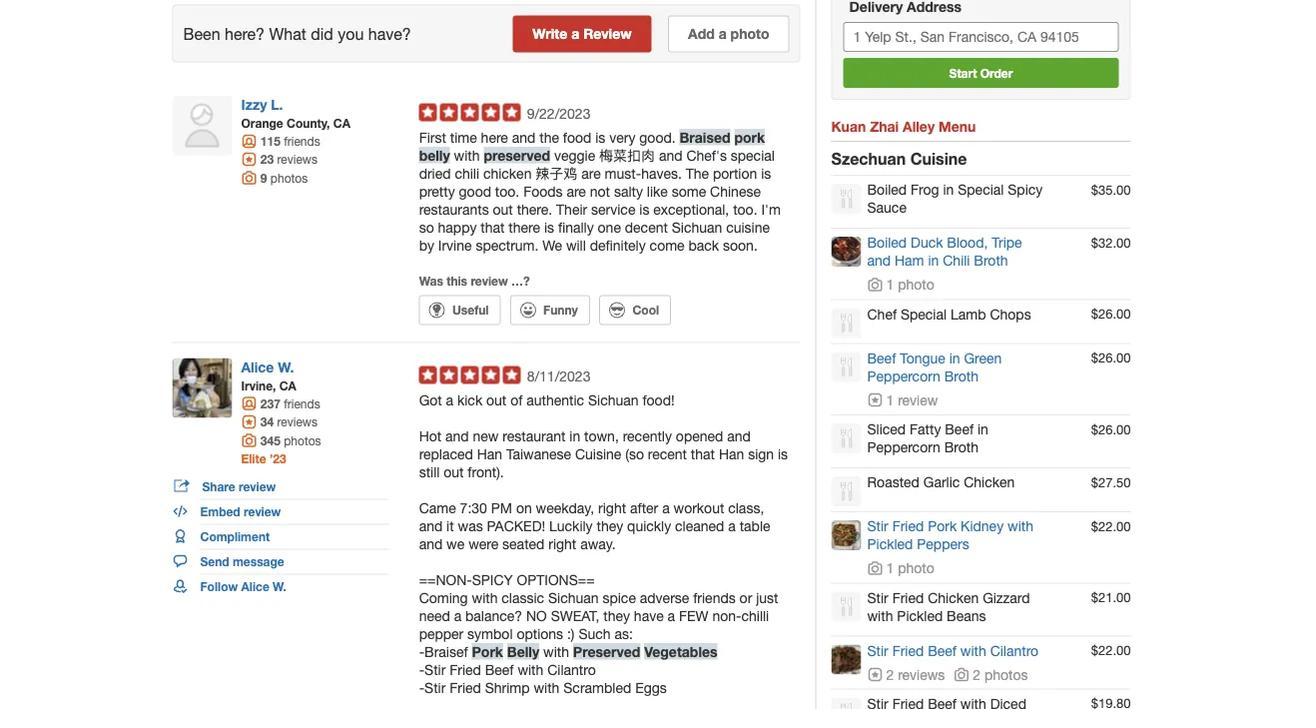 Task type: vqa. For each thing, say whether or not it's contained in the screenshot.
some
yes



Task type: describe. For each thing, give the bounding box(es) containing it.
is up we
[[544, 219, 554, 235]]

with right the shrimp
[[534, 679, 560, 695]]

and down came
[[419, 517, 443, 534]]

such
[[579, 625, 611, 642]]

with down belly
[[518, 661, 544, 678]]

start order button
[[843, 58, 1119, 88]]

tongue
[[900, 350, 946, 366]]

is inside 'hot and new restaurant in town, recently opened and replaced han taiwanese cuisine (so recent that han sign is still out front).'
[[778, 445, 788, 462]]

1 han from the left
[[477, 445, 502, 462]]

have?
[[368, 25, 411, 43]]

recently
[[623, 427, 672, 444]]

1 horizontal spatial cuisine
[[910, 149, 967, 168]]

ca inside izzy l. orange county, ca
[[333, 116, 350, 130]]

$26.00 for chef special lamb chops
[[1091, 306, 1131, 322]]

in inside beef tongue in green peppercorn broth
[[949, 350, 960, 366]]

with down ":)"
[[543, 643, 569, 660]]

first time here and the food is very good. braised pork belly with preserved
[[419, 129, 765, 163]]

came
[[419, 499, 456, 516]]

time
[[450, 129, 477, 145]]

beef inside beef tongue in green peppercorn broth
[[867, 350, 896, 366]]

weekday,
[[536, 499, 594, 516]]

is down special
[[761, 165, 771, 181]]

got a kick out of authentic sichuan food!
[[419, 392, 675, 408]]

梅菜扣肉
[[599, 147, 655, 163]]

of
[[511, 392, 523, 408]]

1 for stir fried pork kidney with pickled peppers
[[886, 560, 894, 576]]

out inside 'hot and new restaurant in town, recently opened and replaced han taiwanese cuisine (so recent that han sign is still out front).'
[[444, 463, 464, 480]]

salty
[[614, 183, 643, 199]]

kidney
[[961, 518, 1004, 534]]

$21.00
[[1091, 590, 1131, 605]]

1 photo for pickled
[[886, 560, 935, 576]]

that inside veggie 梅菜扣肉 and chef's special dried chili chicken 辣子鸡 are must-haves. the portion is pretty good too. foods are not salty like some chinese restaurants out there. their service is exceptional, too. i'm so happy that there is finally one decent sichuan cuisine by irvine spectrum. we will definitely come back soon.
[[481, 219, 505, 235]]

that inside 'hot and new restaurant in town, recently opened and replaced han taiwanese cuisine (so recent that han sign is still out front).'
[[691, 445, 715, 462]]

1 vertical spatial out
[[486, 392, 507, 408]]

alice w. irvine, ca
[[241, 359, 296, 393]]

sichuan for spice
[[548, 589, 599, 606]]

broth for in
[[945, 439, 979, 455]]

1 review
[[886, 392, 938, 408]]

broth inside boiled duck blood, tripe and ham in chili broth
[[974, 252, 1008, 269]]

5.0 star rating image for first time here and the food is very good.
[[419, 103, 521, 121]]

1 horizontal spatial too.
[[733, 201, 758, 217]]

authentic
[[527, 392, 584, 408]]

'23
[[270, 452, 286, 466]]

embed review
[[200, 505, 281, 519]]

been here? what did you have?
[[183, 25, 411, 43]]

5.0 star rating image for got a kick out of authentic sichuan food!
[[419, 366, 521, 384]]

they inside came 7:30 pm on weekday, right after a workout class, and it was packed! luckily they quickly cleaned a table and we were seated right away.
[[597, 517, 623, 534]]

decent
[[625, 219, 668, 235]]

photo for boiled
[[898, 276, 935, 293]]

sweat,
[[551, 607, 600, 624]]

a down adverse
[[668, 607, 675, 624]]

237
[[261, 397, 281, 410]]

(so
[[625, 445, 644, 462]]

sichuan inside veggie 梅菜扣肉 and chef's special dried chili chicken 辣子鸡 are must-haves. the portion is pretty good too. foods are not salty like some chinese restaurants out there. their service is exceptional, too. i'm so happy that there is finally one decent sichuan cuisine by irvine spectrum. we will definitely come back soon.
[[672, 219, 722, 235]]

boiled duck blood, tripe and ham in chili broth
[[867, 234, 1022, 269]]

special
[[731, 147, 775, 163]]

izzy
[[241, 96, 267, 112]]

belly
[[419, 147, 450, 163]]

0 vertical spatial photo
[[731, 25, 770, 42]]

1 photo for ham
[[886, 276, 935, 293]]

fried for chicken
[[893, 589, 924, 606]]

luckily
[[549, 517, 593, 534]]

you
[[338, 25, 364, 43]]

34
[[261, 415, 274, 429]]

review left …?
[[471, 274, 508, 288]]

34 reviews
[[261, 415, 318, 429]]

alice inside alice w. irvine, ca
[[241, 359, 274, 375]]

with up 2 photos link
[[961, 642, 986, 658]]

cuisine inside 'hot and new restaurant in town, recently opened and replaced han taiwanese cuisine (so recent that han sign is still out front).'
[[575, 445, 622, 462]]

definitely
[[590, 237, 646, 253]]

chili
[[943, 252, 970, 269]]

alley
[[903, 119, 935, 135]]

2 for 2 photos
[[973, 666, 981, 682]]

pork inside stir fried pork kidney with pickled peppers
[[928, 518, 957, 534]]

2 - from the top
[[419, 661, 425, 678]]

stir for stir fried chicken gizzard with pickled beans
[[867, 589, 889, 606]]

7:30
[[460, 499, 487, 516]]

order
[[980, 66, 1013, 80]]

finally
[[558, 219, 594, 235]]

and left we
[[419, 535, 443, 552]]

in inside 'hot and new restaurant in town, recently opened and replaced han taiwanese cuisine (so recent that han sign is still out front).'
[[570, 427, 580, 444]]

2 $26.00 from the top
[[1091, 350, 1131, 366]]

we
[[447, 535, 465, 552]]

1 photo link for pickled
[[867, 560, 935, 576]]

chops
[[990, 306, 1031, 322]]

good
[[459, 183, 491, 199]]

still
[[419, 463, 440, 480]]

photos for 345 photos
[[284, 433, 321, 447]]

non-
[[713, 607, 742, 624]]

broth for green
[[945, 368, 979, 384]]

0 horizontal spatial right
[[549, 535, 577, 552]]

embed
[[200, 505, 240, 519]]

review for embed review
[[244, 505, 281, 519]]

w. inside alice w. irvine, ca
[[278, 359, 294, 375]]

class,
[[728, 499, 764, 516]]

elite '23
[[241, 452, 286, 466]]

orange
[[241, 116, 283, 130]]

a down 'class,' at the right bottom of the page
[[728, 517, 736, 534]]

$22.00 for stir fried beef with cilantro
[[1091, 642, 1131, 658]]

and up replaced
[[446, 427, 469, 444]]

chinese
[[710, 183, 761, 199]]

115 friends
[[261, 134, 320, 148]]

scrambled
[[564, 679, 631, 695]]

belly
[[507, 643, 539, 660]]

this
[[447, 274, 467, 288]]

1 for boiled duck blood, tripe and ham in chili broth
[[886, 276, 894, 293]]

115
[[261, 134, 281, 148]]

we
[[543, 237, 562, 253]]

restaurant
[[503, 427, 566, 444]]

stir fried beef with cilantro
[[867, 642, 1039, 658]]

roasted
[[867, 474, 920, 490]]

options
[[517, 625, 563, 642]]

stir for stir fried pork kidney with pickled peppers
[[867, 518, 889, 534]]

reviews for 2 reviews
[[898, 666, 945, 682]]

boiled for sauce
[[867, 181, 907, 198]]

stir fried chicken gizzard with pickled beans
[[867, 589, 1030, 623]]

haves.
[[641, 165, 682, 181]]

boiled for ham
[[867, 234, 907, 251]]

restaurants
[[419, 201, 489, 217]]

reviews for 23 reviews
[[277, 152, 318, 166]]

friends inside ==non-spicy options== coming with classic sichuan spice adverse friends or just need a balance? no sweat, they have a few non-chilli pepper symbol options :) such as: -braisef pork belly with preserved vegetables -stir fried beef with cilantro -stir fried shrimp with scrambled eggs
[[693, 589, 736, 606]]

eggs
[[635, 679, 667, 695]]

cleaned
[[675, 517, 724, 534]]

photos for 9 photos
[[271, 171, 308, 185]]

out inside veggie 梅菜扣肉 and chef's special dried chili chicken 辣子鸡 are must-haves. the portion is pretty good too. foods are not salty like some chinese restaurants out there. their service is exceptional, too. i'm so happy that there is finally one decent sichuan cuisine by irvine spectrum. we will definitely come back soon.
[[493, 201, 513, 217]]

with inside stir fried pork kidney with pickled peppers
[[1008, 518, 1034, 534]]

cool
[[633, 303, 659, 317]]

taiwanese
[[506, 445, 571, 462]]

1 - from the top
[[419, 643, 425, 660]]

veggie
[[554, 147, 595, 163]]

0 vertical spatial right
[[598, 499, 626, 516]]

here
[[481, 129, 508, 145]]

embed review link
[[172, 499, 389, 524]]

gizzard
[[983, 589, 1030, 606]]

==non-
[[419, 571, 472, 588]]

frog
[[911, 181, 939, 198]]

pickled for beans
[[897, 607, 943, 623]]

2 alice from the top
[[241, 580, 269, 594]]

and inside boiled duck blood, tripe and ham in chili broth
[[867, 252, 891, 269]]

$26.00 for sliced fatty beef in peppercorn broth
[[1091, 421, 1131, 437]]

pork
[[735, 129, 765, 145]]

1 vertical spatial are
[[567, 183, 586, 199]]

ca inside alice w. irvine, ca
[[279, 379, 296, 393]]

packed!
[[487, 517, 545, 534]]

0 horizontal spatial too.
[[495, 183, 520, 199]]

braisef
[[425, 643, 468, 660]]

irvine
[[438, 237, 472, 253]]

got
[[419, 392, 442, 408]]

boiled duck blood, tripe and ham in chili broth link
[[867, 234, 1022, 269]]

fried for beef
[[893, 642, 924, 658]]



Task type: locate. For each thing, give the bounding box(es) containing it.
1 1 from the top
[[886, 276, 894, 293]]

pickled inside stir fried pork kidney with pickled peppers
[[867, 536, 913, 552]]

0 vertical spatial 1 photo link
[[867, 276, 935, 293]]

1 horizontal spatial right
[[598, 499, 626, 516]]

alice w. image
[[172, 358, 232, 418]]

1 Yelp St., San Francisco, CA 94105 text field
[[843, 22, 1119, 52]]

is up decent
[[639, 201, 650, 217]]

boiled up ham
[[867, 234, 907, 251]]

fried inside stir fried pork kidney with pickled peppers
[[893, 518, 924, 534]]

chicken for garlic
[[964, 474, 1015, 490]]

2 1 from the top
[[886, 392, 894, 408]]

1 vertical spatial -
[[419, 661, 425, 678]]

1 horizontal spatial special
[[958, 181, 1004, 198]]

0 vertical spatial cuisine
[[910, 149, 967, 168]]

0 vertical spatial alice
[[241, 359, 274, 375]]

classic
[[502, 589, 544, 606]]

they
[[597, 517, 623, 534], [604, 607, 630, 624]]

1 vertical spatial they
[[604, 607, 630, 624]]

with inside "stir fried chicken gizzard with pickled beans"
[[867, 607, 893, 623]]

review up compliment link
[[244, 505, 281, 519]]

a right after
[[662, 499, 670, 516]]

1 alice from the top
[[241, 359, 274, 375]]

review up fatty in the right of the page
[[898, 392, 938, 408]]

did
[[311, 25, 333, 43]]

alice
[[241, 359, 274, 375], [241, 580, 269, 594]]

han
[[477, 445, 502, 462], [719, 445, 744, 462]]

2 vertical spatial out
[[444, 463, 464, 480]]

boiled inside boiled duck blood, tripe and ham in chili broth
[[867, 234, 907, 251]]

1 vertical spatial sichuan
[[588, 392, 639, 408]]

are up their
[[567, 183, 586, 199]]

need
[[419, 607, 450, 624]]

0 vertical spatial w.
[[278, 359, 294, 375]]

boiled inside boiled frog in special spicy sauce
[[867, 181, 907, 198]]

stir inside stir fried pork kidney with pickled peppers
[[867, 518, 889, 534]]

friends down county,
[[284, 134, 320, 148]]

1 horizontal spatial that
[[691, 445, 715, 462]]

and up preserved
[[512, 129, 536, 145]]

a right write
[[572, 25, 580, 42]]

0 vertical spatial pork
[[928, 518, 957, 534]]

sauce
[[867, 199, 907, 216]]

a inside write a review link
[[572, 25, 580, 42]]

$22.00 for stir fried pork kidney with pickled peppers
[[1091, 518, 1131, 534]]

cilantro up "scrambled"
[[548, 661, 596, 678]]

1 vertical spatial $26.00
[[1091, 350, 1131, 366]]

2 vertical spatial photo
[[898, 560, 935, 576]]

cilantro
[[990, 642, 1039, 658], [548, 661, 596, 678]]

came 7:30 pm on weekday, right after a workout class, and it was packed! luckily they quickly cleaned a table and we were seated right away.
[[419, 499, 771, 552]]

0 vertical spatial boiled
[[867, 181, 907, 198]]

out up there
[[493, 201, 513, 217]]

1 vertical spatial 5.0 star rating image
[[419, 366, 521, 384]]

friends for l.
[[284, 134, 320, 148]]

friends for w.
[[284, 397, 320, 410]]

photo
[[731, 25, 770, 42], [898, 276, 935, 293], [898, 560, 935, 576]]

stir fried pork kidney with pickled peppers
[[867, 518, 1034, 552]]

broth
[[974, 252, 1008, 269], [945, 368, 979, 384], [945, 439, 979, 455]]

share
[[202, 479, 235, 493]]

photos down 34 reviews
[[284, 433, 321, 447]]

1 vertical spatial special
[[901, 306, 947, 322]]

9
[[261, 171, 267, 185]]

in left the town,
[[570, 427, 580, 444]]

alice down message
[[241, 580, 269, 594]]

w. up the 237 friends
[[278, 359, 294, 375]]

han down the new
[[477, 445, 502, 462]]

sichuan up sweat,
[[548, 589, 599, 606]]

pork inside ==non-spicy options== coming with classic sichuan spice adverse friends or just need a balance? no sweat, they have a few non-chilli pepper symbol options :) such as: -braisef pork belly with preserved vegetables -stir fried beef with cilantro -stir fried shrimp with scrambled eggs
[[472, 643, 503, 660]]

3 $26.00 from the top
[[1091, 421, 1131, 437]]

out
[[493, 201, 513, 217], [486, 392, 507, 408], [444, 463, 464, 480]]

they up away.
[[597, 517, 623, 534]]

in inside sliced fatty beef in peppercorn broth
[[978, 421, 989, 437]]

2 vertical spatial broth
[[945, 439, 979, 455]]

2 boiled from the top
[[867, 234, 907, 251]]

beef right fatty in the right of the page
[[945, 421, 974, 437]]

right left after
[[598, 499, 626, 516]]

1 vertical spatial photo
[[898, 276, 935, 293]]

3 1 from the top
[[886, 560, 894, 576]]

with up the "chili" at left top
[[454, 147, 480, 163]]

1 horizontal spatial cilantro
[[990, 642, 1039, 658]]

beef inside ==non-spicy options== coming with classic sichuan spice adverse friends or just need a balance? no sweat, they have a few non-chilli pepper symbol options :) such as: -braisef pork belly with preserved vegetables -stir fried beef with cilantro -stir fried shrimp with scrambled eggs
[[485, 661, 514, 678]]

a down coming
[[454, 607, 462, 624]]

0 horizontal spatial 2
[[886, 666, 894, 682]]

is inside first time here and the food is very good. braised pork belly with preserved
[[595, 129, 606, 145]]

0 vertical spatial friends
[[284, 134, 320, 148]]

friends
[[284, 134, 320, 148], [284, 397, 320, 410], [693, 589, 736, 606]]

irvine,
[[241, 379, 276, 393]]

$22.00 down $27.50
[[1091, 518, 1131, 534]]

chicken up kidney
[[964, 474, 1015, 490]]

1 vertical spatial reviews
[[277, 415, 318, 429]]

5.0 star rating image up time
[[419, 103, 521, 121]]

chili
[[455, 165, 479, 181]]

1 photo link down peppers
[[867, 560, 935, 576]]

friends up 34 reviews
[[284, 397, 320, 410]]

2 peppercorn from the top
[[867, 439, 941, 455]]

peppercorn inside beef tongue in green peppercorn broth
[[867, 368, 941, 384]]

and inside first time here and the food is very good. braised pork belly with preserved
[[512, 129, 536, 145]]

review for 1 review
[[898, 392, 938, 408]]

ham
[[895, 252, 924, 269]]

0 horizontal spatial ca
[[279, 379, 296, 393]]

0 vertical spatial reviews
[[277, 152, 318, 166]]

their
[[556, 201, 587, 217]]

and up haves.
[[659, 147, 683, 163]]

1 horizontal spatial 2
[[973, 666, 981, 682]]

photo for stir
[[898, 560, 935, 576]]

so
[[419, 219, 434, 235]]

beef left tongue
[[867, 350, 896, 366]]

2 1 photo link from the top
[[867, 560, 935, 576]]

sichuan
[[672, 219, 722, 235], [588, 392, 639, 408], [548, 589, 599, 606]]

peppercorn up 1 review link
[[867, 368, 941, 384]]

after
[[630, 499, 658, 516]]

1 vertical spatial w.
[[273, 580, 287, 594]]

pork down symbol
[[472, 643, 503, 660]]

0 vertical spatial that
[[481, 219, 505, 235]]

the
[[686, 165, 709, 181]]

cuisine up frog
[[910, 149, 967, 168]]

0 vertical spatial out
[[493, 201, 513, 217]]

0 vertical spatial are
[[581, 165, 601, 181]]

345
[[261, 433, 281, 447]]

1 vertical spatial pickled
[[897, 607, 943, 623]]

is right sign
[[778, 445, 788, 462]]

0 vertical spatial pickled
[[867, 536, 913, 552]]

in down duck
[[928, 252, 939, 269]]

1 1 photo link from the top
[[867, 276, 935, 293]]

2 photos link
[[954, 666, 1028, 682]]

photos down stir fried beef with cilantro link
[[985, 666, 1028, 682]]

sichuan up the town,
[[588, 392, 639, 408]]

1 $22.00 from the top
[[1091, 518, 1131, 534]]

1 vertical spatial cilantro
[[548, 661, 596, 678]]

szechuan cuisine
[[831, 149, 967, 168]]

pork up peppers
[[928, 518, 957, 534]]

sichuan for food!
[[588, 392, 639, 408]]

1 5.0 star rating image from the top
[[419, 103, 521, 121]]

1
[[886, 276, 894, 293], [886, 392, 894, 408], [886, 560, 894, 576]]

1 vertical spatial pork
[[472, 643, 503, 660]]

2 vertical spatial reviews
[[898, 666, 945, 682]]

with down spicy
[[472, 589, 498, 606]]

spicy
[[1008, 181, 1043, 198]]

beef up 2 reviews
[[928, 642, 957, 658]]

reviews down stir fried beef with cilantro link
[[898, 666, 945, 682]]

here?
[[225, 25, 265, 43]]

5.0 star rating image up kick
[[419, 366, 521, 384]]

2 vertical spatial $26.00
[[1091, 421, 1131, 437]]

by
[[419, 237, 434, 253]]

0 vertical spatial 1
[[886, 276, 894, 293]]

friends up the non-
[[693, 589, 736, 606]]

2 photos
[[973, 666, 1028, 682]]

izzy l. link
[[241, 96, 283, 112]]

1 horizontal spatial ca
[[333, 116, 350, 130]]

share review
[[202, 479, 276, 493]]

ca up the 237 friends
[[279, 379, 296, 393]]

they inside ==non-spicy options== coming with classic sichuan spice adverse friends or just need a balance? no sweat, they have a few non-chilli pepper symbol options :) such as: -braisef pork belly with preserved vegetables -stir fried beef with cilantro -stir fried shrimp with scrambled eggs
[[604, 607, 630, 624]]

sliced fatty beef in peppercorn broth
[[867, 421, 989, 455]]

0 vertical spatial -
[[419, 643, 425, 660]]

cilantro up 2 photos
[[990, 642, 1039, 658]]

cilantro inside ==non-spicy options== coming with classic sichuan spice adverse friends or just need a balance? no sweat, they have a few non-chilli pepper symbol options :) such as: -braisef pork belly with preserved vegetables -stir fried beef with cilantro -stir fried shrimp with scrambled eggs
[[548, 661, 596, 678]]

add a photo link
[[668, 16, 790, 53]]

exceptional,
[[653, 201, 729, 217]]

1 2 from the left
[[886, 666, 894, 682]]

right down 'luckily'
[[549, 535, 577, 552]]

5.0 star rating image
[[419, 103, 521, 121], [419, 366, 521, 384]]

2 vertical spatial sichuan
[[548, 589, 599, 606]]

0 horizontal spatial cilantro
[[548, 661, 596, 678]]

peppercorn down the sliced
[[867, 439, 941, 455]]

1 for beef tongue in green peppercorn broth
[[886, 392, 894, 408]]

good.
[[639, 129, 676, 145]]

1 vertical spatial 1
[[886, 392, 894, 408]]

0 horizontal spatial special
[[901, 306, 947, 322]]

special right chef
[[901, 306, 947, 322]]

funny link
[[510, 295, 590, 325]]

is
[[595, 129, 606, 145], [761, 165, 771, 181], [639, 201, 650, 217], [544, 219, 554, 235], [778, 445, 788, 462]]

not
[[590, 183, 610, 199]]

1 vertical spatial 1 photo
[[886, 560, 935, 576]]

start
[[949, 66, 977, 80]]

broth up garlic
[[945, 439, 979, 455]]

1 vertical spatial boiled
[[867, 234, 907, 251]]

in inside boiled frog in special spicy sauce
[[943, 181, 954, 198]]

i'm
[[761, 201, 781, 217]]

0 horizontal spatial han
[[477, 445, 502, 462]]

in
[[943, 181, 954, 198], [928, 252, 939, 269], [949, 350, 960, 366], [978, 421, 989, 437], [570, 427, 580, 444]]

peppercorn inside sliced fatty beef in peppercorn broth
[[867, 439, 941, 455]]

peppercorn for tongue
[[867, 368, 941, 384]]

photo down ham
[[898, 276, 935, 293]]

with inside first time here and the food is very good. braised pork belly with preserved
[[454, 147, 480, 163]]

a right got
[[446, 392, 454, 408]]

beans
[[947, 607, 986, 623]]

1 vertical spatial too.
[[733, 201, 758, 217]]

1 horizontal spatial han
[[719, 445, 744, 462]]

photos for 2 photos
[[985, 666, 1028, 682]]

have
[[634, 607, 664, 624]]

reviews up 345 photos
[[277, 415, 318, 429]]

out left of
[[486, 392, 507, 408]]

stir inside "stir fried chicken gizzard with pickled beans"
[[867, 589, 889, 606]]

1 vertical spatial broth
[[945, 368, 979, 384]]

out down replaced
[[444, 463, 464, 480]]

photo down peppers
[[898, 560, 935, 576]]

that up spectrum. at the top of the page
[[481, 219, 505, 235]]

soon.
[[723, 237, 758, 253]]

2 vertical spatial 1
[[886, 560, 894, 576]]

shrimp
[[485, 679, 530, 695]]

1 photo down ham
[[886, 276, 935, 293]]

preserved
[[573, 643, 641, 660]]

broth inside beef tongue in green peppercorn broth
[[945, 368, 979, 384]]

in left the green
[[949, 350, 960, 366]]

and up sign
[[727, 427, 751, 444]]

0 vertical spatial they
[[597, 517, 623, 534]]

review down the elite
[[239, 479, 276, 493]]

peppercorn for fatty
[[867, 439, 941, 455]]

fried for pork
[[893, 518, 924, 534]]

2 han from the left
[[719, 445, 744, 462]]

0 vertical spatial peppercorn
[[867, 368, 941, 384]]

w. down send message link
[[273, 580, 287, 594]]

boiled up sauce at right
[[867, 181, 907, 198]]

broth down the green
[[945, 368, 979, 384]]

too. up the cuisine
[[733, 201, 758, 217]]

is left the very
[[595, 129, 606, 145]]

send message
[[200, 555, 284, 569]]

0 horizontal spatial cuisine
[[575, 445, 622, 462]]

a inside "add a photo" link
[[719, 25, 727, 42]]

1 $26.00 from the top
[[1091, 306, 1131, 322]]

pickled left peppers
[[867, 536, 913, 552]]

1 photo down peppers
[[886, 560, 935, 576]]

1 down stir fried pork kidney with pickled peppers link
[[886, 560, 894, 576]]

ca right county,
[[333, 116, 350, 130]]

chicken
[[483, 165, 532, 181]]

green
[[964, 350, 1002, 366]]

1 boiled from the top
[[867, 181, 907, 198]]

special left spicy
[[958, 181, 1004, 198]]

0 horizontal spatial pork
[[472, 643, 503, 660]]

1 review link
[[867, 392, 938, 408]]

1 photo link for ham
[[867, 276, 935, 293]]

pretty
[[419, 183, 455, 199]]

on
[[516, 499, 532, 516]]

alice up irvine,
[[241, 359, 274, 375]]

2 for 2 reviews
[[886, 666, 894, 682]]

szechuan
[[831, 149, 906, 168]]

1 vertical spatial right
[[549, 535, 577, 552]]

stir for stir fried beef with cilantro
[[867, 642, 889, 658]]

cuisine down the town,
[[575, 445, 622, 462]]

0 vertical spatial 1 photo
[[886, 276, 935, 293]]

pickled for peppers
[[867, 536, 913, 552]]

1 vertical spatial peppercorn
[[867, 439, 941, 455]]

are up not
[[581, 165, 601, 181]]

1 vertical spatial photos
[[284, 433, 321, 447]]

2 vertical spatial photos
[[985, 666, 1028, 682]]

3 - from the top
[[419, 679, 425, 695]]

2 vertical spatial -
[[419, 679, 425, 695]]

reviews for 34 reviews
[[277, 415, 318, 429]]

1 vertical spatial $22.00
[[1091, 642, 1131, 658]]

beef up the shrimp
[[485, 661, 514, 678]]

pickled inside "stir fried chicken gizzard with pickled beans"
[[897, 607, 943, 623]]

0 vertical spatial cilantro
[[990, 642, 1039, 658]]

beef inside sliced fatty beef in peppercorn broth
[[945, 421, 974, 437]]

send
[[200, 555, 229, 569]]

23 reviews
[[261, 152, 318, 166]]

food
[[563, 129, 592, 145]]

send message link
[[172, 549, 389, 574]]

2 5.0 star rating image from the top
[[419, 366, 521, 384]]

1 vertical spatial 1 photo link
[[867, 560, 935, 576]]

garlic
[[924, 474, 960, 490]]

2 reviews link
[[867, 666, 945, 682]]

0 vertical spatial $26.00
[[1091, 306, 1131, 322]]

chicken up beans
[[928, 589, 979, 606]]

0 vertical spatial special
[[958, 181, 1004, 198]]

sichuan inside ==non-spicy options== coming with classic sichuan spice adverse friends or just need a balance? no sweat, they have a few non-chilli pepper symbol options :) such as: -braisef pork belly with preserved vegetables -stir fried beef with cilantro -stir fried shrimp with scrambled eggs
[[548, 589, 599, 606]]

review for share review
[[239, 479, 276, 493]]

what
[[269, 25, 306, 43]]

in inside boiled duck blood, tripe and ham in chili broth
[[928, 252, 939, 269]]

cuisine
[[726, 219, 770, 235]]

were
[[469, 535, 499, 552]]

0 vertical spatial ca
[[333, 116, 350, 130]]

1 vertical spatial alice
[[241, 580, 269, 594]]

9/22/2023
[[527, 105, 591, 121]]

too. down chicken
[[495, 183, 520, 199]]

dried
[[419, 165, 451, 181]]

and inside veggie 梅菜扣肉 and chef's special dried chili chicken 辣子鸡 are must-haves. the portion is pretty good too. foods are not salty like some chinese restaurants out there. their service is exceptional, too. i'm so happy that there is finally one decent sichuan cuisine by irvine spectrum. we will definitely come back soon.
[[659, 147, 683, 163]]

photo right add
[[731, 25, 770, 42]]

in right fatty in the right of the page
[[978, 421, 989, 437]]

broth inside sliced fatty beef in peppercorn broth
[[945, 439, 979, 455]]

or
[[740, 589, 752, 606]]

chicken for fried
[[928, 589, 979, 606]]

very
[[609, 129, 636, 145]]

special inside boiled frog in special spicy sauce
[[958, 181, 1004, 198]]

sichuan down exceptional,
[[672, 219, 722, 235]]

roasted garlic chicken
[[867, 474, 1015, 490]]

1 up the sliced
[[886, 392, 894, 408]]

beef tongue in green peppercorn broth
[[867, 350, 1002, 384]]

0 vertical spatial sichuan
[[672, 219, 722, 235]]

and left ham
[[867, 252, 891, 269]]

broth down "tripe"
[[974, 252, 1008, 269]]

a right add
[[719, 25, 727, 42]]

was
[[419, 274, 443, 288]]

they down spice
[[604, 607, 630, 624]]

1 vertical spatial that
[[691, 445, 715, 462]]

1 vertical spatial chicken
[[928, 589, 979, 606]]

fried inside "stir fried chicken gizzard with pickled beans"
[[893, 589, 924, 606]]

0 horizontal spatial that
[[481, 219, 505, 235]]

1 vertical spatial cuisine
[[575, 445, 622, 462]]

replaced
[[419, 445, 473, 462]]

1 vertical spatial ca
[[279, 379, 296, 393]]

that down opened
[[691, 445, 715, 462]]

in right frog
[[943, 181, 954, 198]]

pickled left beans
[[897, 607, 943, 623]]

izzy l. image
[[172, 95, 232, 155]]

$32.00
[[1091, 235, 1131, 250]]

1 photo link down ham
[[867, 276, 935, 293]]

reviews down 115 friends
[[277, 152, 318, 166]]

1 1 photo from the top
[[886, 276, 935, 293]]

2 2 from the left
[[973, 666, 981, 682]]

sign
[[748, 445, 774, 462]]

write
[[533, 25, 568, 42]]

0 vertical spatial broth
[[974, 252, 1008, 269]]

chicken inside "stir fried chicken gizzard with pickled beans"
[[928, 589, 979, 606]]

0 vertical spatial too.
[[495, 183, 520, 199]]

0 vertical spatial $22.00
[[1091, 518, 1131, 534]]

new
[[473, 427, 499, 444]]

portion
[[713, 165, 757, 181]]

han left sign
[[719, 445, 744, 462]]

follow alice w. link
[[172, 574, 389, 599]]

1 peppercorn from the top
[[867, 368, 941, 384]]

add
[[688, 25, 715, 42]]

braised
[[680, 129, 731, 145]]

0 vertical spatial 5.0 star rating image
[[419, 103, 521, 121]]

1 horizontal spatial pork
[[928, 518, 957, 534]]

0 vertical spatial photos
[[271, 171, 308, 185]]

0 vertical spatial chicken
[[964, 474, 1015, 490]]

with up 2 reviews link
[[867, 607, 893, 623]]

2 1 photo from the top
[[886, 560, 935, 576]]

1 vertical spatial friends
[[284, 397, 320, 410]]

2 vertical spatial friends
[[693, 589, 736, 606]]

2 $22.00 from the top
[[1091, 642, 1131, 658]]

message
[[233, 555, 284, 569]]

follow
[[200, 580, 238, 594]]

1 up chef
[[886, 276, 894, 293]]



